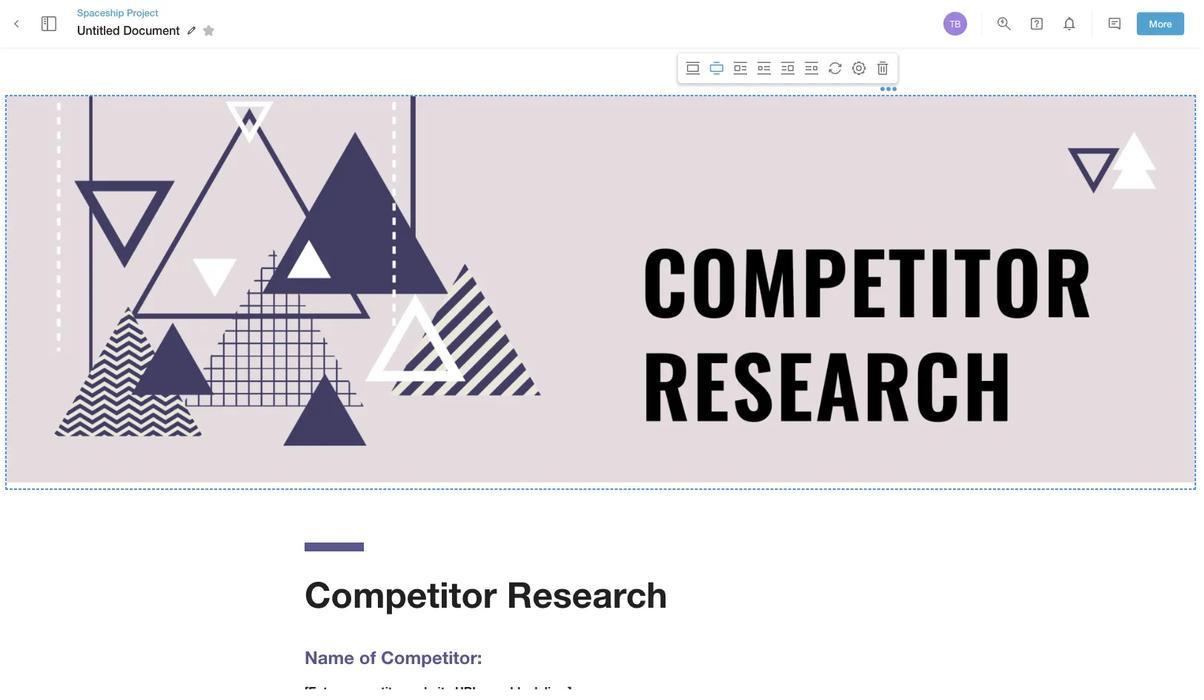 Task type: locate. For each thing, give the bounding box(es) containing it.
document
[[123, 23, 180, 37]]

name
[[305, 646, 355, 668]]

more
[[1150, 18, 1173, 29]]

competitor research
[[305, 573, 668, 615]]

spaceship project
[[77, 7, 158, 18]]



Task type: vqa. For each thing, say whether or not it's contained in the screenshot.
dialog
no



Task type: describe. For each thing, give the bounding box(es) containing it.
project
[[127, 7, 158, 18]]

competitor
[[305, 573, 497, 615]]

more button
[[1137, 12, 1185, 35]]

spaceship project link
[[77, 6, 220, 19]]

spaceship
[[77, 7, 124, 18]]

competitor:
[[381, 646, 482, 668]]

name of competitor:
[[305, 646, 482, 668]]

tb
[[950, 19, 961, 29]]

of
[[359, 646, 376, 668]]

untitled
[[77, 23, 120, 37]]

research
[[507, 573, 668, 615]]

favorite image
[[200, 22, 218, 39]]

untitled document
[[77, 23, 180, 37]]

tb button
[[942, 10, 970, 38]]



